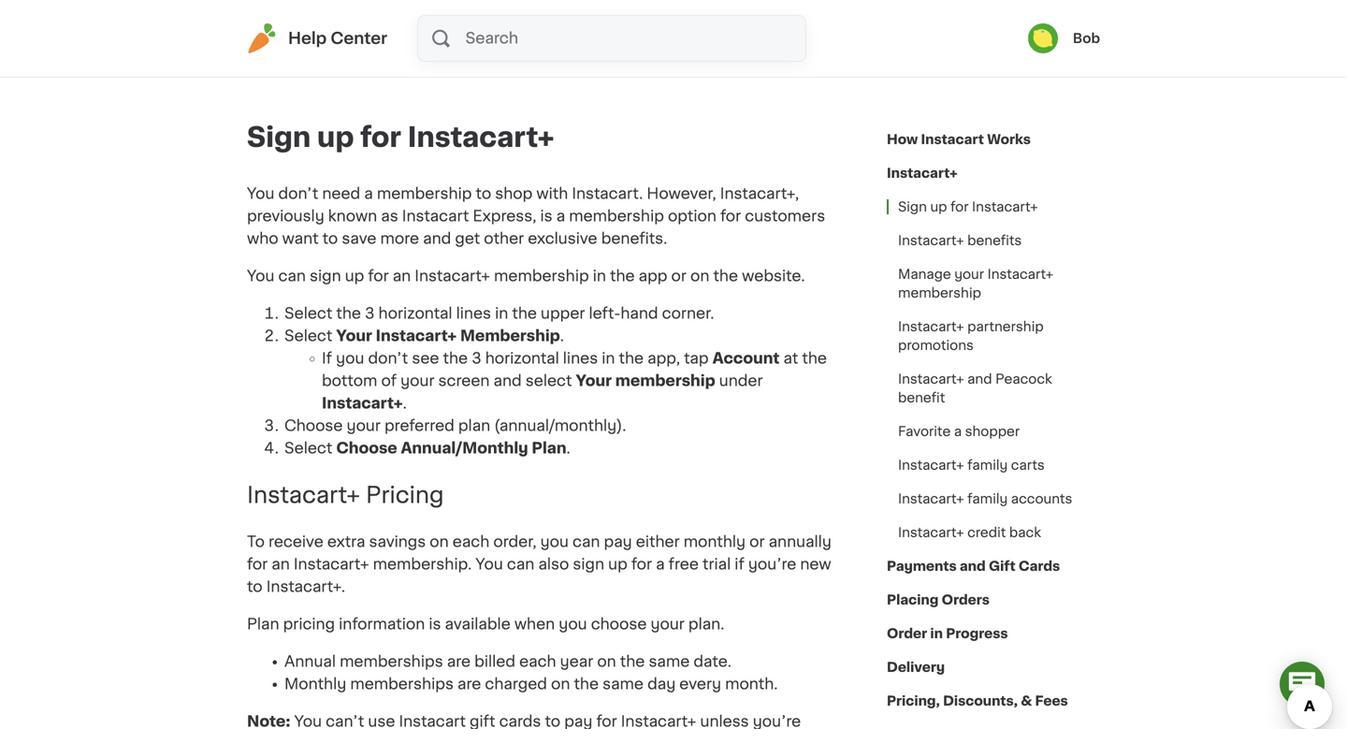 Task type: vqa. For each thing, say whether or not it's contained in the screenshot.
the bottom Plan
yes



Task type: describe. For each thing, give the bounding box(es) containing it.
get
[[455, 231, 480, 246]]

instacart+ inside instacart+ and peacock benefit
[[899, 373, 965, 386]]

customers
[[745, 209, 826, 224]]

instacart+.
[[266, 579, 345, 594]]

for down either
[[632, 557, 652, 572]]

discounts,
[[944, 695, 1018, 708]]

app,
[[648, 351, 681, 366]]

to receive extra savings on each order, you can pay either monthly or annually for an instacart+ membership. you can also sign up for a free trial if you're new to instacart+.
[[247, 534, 832, 594]]

also
[[539, 557, 569, 572]]

more
[[381, 231, 419, 246]]

available
[[445, 617, 511, 632]]

instacart+ family accounts link
[[887, 482, 1084, 516]]

the left 'app'
[[610, 269, 635, 284]]

with
[[537, 186, 568, 201]]

your membership under instacart+ .
[[322, 373, 763, 411]]

you're inside you can't use instacart gift cards to pay for instacart+ unless you're
[[753, 714, 801, 729]]

order in progress link
[[887, 617, 1009, 651]]

your inside at the bottom of your screen and select
[[401, 373, 435, 388]]

plan inside choose your preferred plan (annual/monthly). select choose annual/monthly plan .
[[532, 441, 567, 456]]

manage your instacart+ membership
[[899, 268, 1054, 300]]

favorite a shopper link
[[887, 415, 1032, 448]]

however,
[[647, 186, 717, 201]]

either
[[636, 534, 680, 549]]

known
[[328, 209, 377, 224]]

0 horizontal spatial same
[[603, 677, 644, 692]]

account
[[713, 351, 780, 366]]

trial
[[703, 557, 731, 572]]

select for select the 3 horizontal lines in the upper left-hand corner.
[[285, 306, 333, 321]]

help
[[288, 30, 327, 46]]

instacart+,
[[721, 186, 800, 201]]

month.
[[726, 677, 778, 692]]

manage your instacart+ membership link
[[887, 257, 1101, 310]]

to inside to receive extra savings on each order, you can pay either monthly or annually for an instacart+ membership. you can also sign up for a free trial if you're new to instacart+.
[[247, 579, 263, 594]]

tap
[[684, 351, 709, 366]]

unless
[[701, 714, 749, 729]]

up up need
[[317, 124, 354, 151]]

0 vertical spatial an
[[393, 269, 411, 284]]

pricing
[[366, 484, 444, 506]]

instacart+ partnership promotions
[[899, 320, 1044, 352]]

instacart+ up benefits
[[973, 200, 1039, 213]]

sign up for instacart+ link
[[887, 190, 1050, 224]]

who
[[247, 231, 279, 246]]

to inside you can't use instacart gift cards to pay for instacart+ unless you're
[[545, 714, 561, 729]]

the up "screen"
[[443, 351, 468, 366]]

credit
[[968, 526, 1007, 539]]

day
[[648, 677, 676, 692]]

an inside to receive extra savings on each order, you can pay either monthly or annually for an instacart+ membership. you can also sign up for a free trial if you're new to instacart+.
[[272, 557, 290, 572]]

you for need
[[247, 186, 275, 201]]

favorite a shopper
[[899, 425, 1020, 438]]

choose your preferred plan (annual/monthly). select choose annual/monthly plan .
[[285, 418, 627, 456]]

can't
[[326, 714, 364, 729]]

1 horizontal spatial sign up for instacart+
[[899, 200, 1039, 213]]

at
[[784, 351, 799, 366]]

instacart+ inside manage your instacart+ membership
[[988, 268, 1054, 281]]

select inside choose your preferred plan (annual/monthly). select choose annual/monthly plan .
[[285, 441, 333, 456]]

instacart+ membership
[[376, 329, 560, 344]]

orders
[[942, 593, 990, 607]]

instacart+ family carts link
[[887, 448, 1057, 482]]

charged
[[485, 677, 547, 692]]

0 horizontal spatial sign up for instacart+
[[247, 124, 555, 151]]

you inside to receive extra savings on each order, you can pay either monthly or annually for an instacart+ membership. you can also sign up for a free trial if you're new to instacart+.
[[541, 534, 569, 549]]

bob
[[1074, 32, 1101, 45]]

benefit
[[899, 391, 946, 404]]

back
[[1010, 526, 1042, 539]]

pricing
[[283, 617, 335, 632]]

placing orders link
[[887, 583, 990, 617]]

plan.
[[689, 617, 725, 632]]

how instacart works link
[[887, 123, 1031, 156]]

for down to
[[247, 557, 268, 572]]

benefits
[[968, 234, 1022, 247]]

annual/monthly
[[401, 441, 529, 456]]

family for accounts
[[968, 492, 1008, 505]]

select the 3 horizontal lines in the upper left-hand corner.
[[285, 306, 715, 321]]

upper
[[541, 306, 585, 321]]

preferred
[[385, 418, 455, 433]]

select your instacart+ membership .
[[285, 329, 564, 344]]

in down the left-
[[602, 351, 615, 366]]

Search search field
[[464, 16, 806, 61]]

shopper
[[966, 425, 1020, 438]]

0 vertical spatial horizontal
[[379, 306, 453, 321]]

delivery link
[[887, 651, 945, 684]]

instacart+ inside your membership under instacart+ .
[[322, 396, 403, 411]]

choose
[[591, 617, 647, 632]]

select for select your instacart+ membership .
[[285, 329, 333, 344]]

the left website.
[[714, 269, 739, 284]]

to left 'save'
[[323, 231, 338, 246]]

you for use
[[294, 714, 322, 729]]

payments and gift cards link
[[887, 549, 1061, 583]]

0 vertical spatial can
[[278, 269, 306, 284]]

hand
[[621, 306, 659, 321]]

1 vertical spatial 3
[[472, 351, 482, 366]]

membership up as
[[377, 186, 472, 201]]

you inside to receive extra savings on each order, you can pay either monthly or annually for an instacart+ membership. you can also sign up for a free trial if you're new to instacart+.
[[476, 557, 503, 572]]

is inside you don't need a membership to shop with instacart. however, instacart+, previously known as instacart express, is a membership option for customers who want to save more and get other exclusive benefits.
[[541, 209, 553, 224]]

center
[[331, 30, 388, 46]]

instacart+ up shop on the top left of the page
[[408, 124, 555, 151]]

0 vertical spatial your
[[336, 329, 372, 344]]

for inside you don't need a membership to shop with instacart. however, instacart+, previously known as instacart express, is a membership option for customers who want to save more and get other exclusive benefits.
[[721, 209, 741, 224]]

help center link
[[247, 23, 388, 53]]

membership down instacart.
[[569, 209, 664, 224]]

2 vertical spatial you
[[559, 617, 587, 632]]

1 vertical spatial memberships
[[350, 677, 454, 692]]

peacock
[[996, 373, 1053, 386]]

instacart+ inside instacart+ partnership promotions
[[899, 320, 965, 333]]

payments and gift cards
[[887, 560, 1061, 573]]

instacart+ inside you can't use instacart gift cards to pay for instacart+ unless you're
[[621, 714, 697, 729]]

instacart+ down the favorite
[[899, 459, 965, 472]]

or inside to receive extra savings on each order, you can pay either monthly or annually for an instacart+ membership. you can also sign up for a free trial if you're new to instacart+.
[[750, 534, 765, 549]]

year
[[560, 654, 594, 669]]

to left shop on the top left of the page
[[476, 186, 492, 201]]

up inside to receive extra savings on each order, you can pay either monthly or annually for an instacart+ membership. you can also sign up for a free trial if you're new to instacart+.
[[609, 557, 628, 572]]

pricing,
[[887, 695, 941, 708]]

on inside to receive extra savings on each order, you can pay either monthly or annually for an instacart+ membership. you can also sign up for a free trial if you're new to instacart+.
[[430, 534, 449, 549]]

placing
[[887, 593, 939, 607]]

information
[[339, 617, 425, 632]]

instacart+ family accounts
[[899, 492, 1073, 505]]

note:
[[247, 714, 291, 729]]

partnership
[[968, 320, 1044, 333]]

each inside to receive extra savings on each order, you can pay either monthly or annually for an instacart+ membership. you can also sign up for a free trial if you're new to instacart+.
[[453, 534, 490, 549]]

instacart image
[[247, 23, 277, 53]]

&
[[1021, 695, 1033, 708]]

0 vertical spatial memberships
[[340, 654, 443, 669]]

instacart+ down the "get"
[[415, 269, 490, 284]]

in inside the order in progress link
[[931, 627, 943, 640]]

membership inside your membership under instacart+ .
[[616, 373, 716, 388]]

works
[[988, 133, 1031, 146]]

monthly
[[285, 677, 347, 692]]



Task type: locate. For each thing, give the bounding box(es) containing it.
you're down month.
[[753, 714, 801, 729]]

1 vertical spatial you
[[541, 534, 569, 549]]

1 horizontal spatial horizontal
[[486, 351, 559, 366]]

on down year
[[551, 677, 570, 692]]

1 vertical spatial your
[[576, 373, 612, 388]]

0 horizontal spatial .
[[403, 396, 407, 411]]

or
[[672, 269, 687, 284], [750, 534, 765, 549]]

1 vertical spatial .
[[403, 396, 407, 411]]

1 horizontal spatial an
[[393, 269, 411, 284]]

are
[[447, 654, 471, 669], [458, 677, 481, 692]]

1 horizontal spatial your
[[576, 373, 612, 388]]

you're inside to receive extra savings on each order, you can pay either monthly or annually for an instacart+ membership. you can also sign up for a free trial if you're new to instacart+.
[[749, 557, 797, 572]]

instacart+ up instacart+ credit back
[[899, 492, 965, 505]]

0 vertical spatial family
[[968, 459, 1008, 472]]

gift
[[989, 560, 1016, 573]]

1 vertical spatial sign up for instacart+
[[899, 200, 1039, 213]]

1 vertical spatial are
[[458, 677, 481, 692]]

is down the with
[[541, 209, 553, 224]]

lines up instacart+ membership
[[456, 306, 491, 321]]

you left the can't
[[294, 714, 322, 729]]

horizontal up select
[[486, 351, 559, 366]]

instacart up instacart+ link
[[922, 133, 985, 146]]

2 vertical spatial instacart
[[399, 714, 466, 729]]

3
[[365, 306, 375, 321], [472, 351, 482, 366]]

date.
[[694, 654, 732, 669]]

a down either
[[656, 557, 665, 572]]

a up exclusive
[[557, 209, 566, 224]]

payments
[[887, 560, 957, 573]]

exclusive
[[528, 231, 598, 246]]

your up bottom on the left
[[336, 329, 372, 344]]

want
[[282, 231, 319, 246]]

an down more
[[393, 269, 411, 284]]

you up year
[[559, 617, 587, 632]]

horizontal up select your instacart+ membership .
[[379, 306, 453, 321]]

. inside choose your preferred plan (annual/monthly). select choose annual/monthly plan .
[[567, 441, 571, 456]]

1 horizontal spatial lines
[[563, 351, 598, 366]]

0 vertical spatial plan
[[532, 441, 567, 456]]

0 horizontal spatial lines
[[456, 306, 491, 321]]

order,
[[494, 534, 537, 549]]

0 vertical spatial or
[[672, 269, 687, 284]]

up
[[317, 124, 354, 151], [931, 200, 948, 213], [345, 269, 364, 284], [609, 557, 628, 572]]

pay inside to receive extra savings on each order, you can pay either monthly or annually for an instacart+ membership. you can also sign up for a free trial if you're new to instacart+.
[[604, 534, 632, 549]]

0 vertical spatial same
[[649, 654, 690, 669]]

plan down (annual/monthly).
[[532, 441, 567, 456]]

plan left 'pricing'
[[247, 617, 279, 632]]

free
[[669, 557, 699, 572]]

instacart+ down bottom on the left
[[322, 396, 403, 411]]

1 horizontal spatial pay
[[604, 534, 632, 549]]

a inside "favorite a shopper" link
[[955, 425, 962, 438]]

0 vertical spatial lines
[[456, 306, 491, 321]]

sign down instacart+ link
[[899, 200, 927, 213]]

1 horizontal spatial sign
[[573, 557, 605, 572]]

0 horizontal spatial each
[[453, 534, 490, 549]]

help center
[[288, 30, 388, 46]]

to right "cards"
[[545, 714, 561, 729]]

don't up of
[[368, 351, 408, 366]]

gift
[[470, 714, 496, 729]]

0 vertical spatial you
[[336, 351, 364, 366]]

pay left either
[[604, 534, 632, 549]]

plan pricing information is available when you choose your plan.
[[247, 617, 729, 632]]

sign up for instacart+ up as
[[247, 124, 555, 151]]

if
[[322, 351, 332, 366]]

if
[[735, 557, 745, 572]]

instacart+ and peacock benefit
[[899, 373, 1053, 404]]

and left gift in the right bottom of the page
[[960, 560, 986, 573]]

left-
[[589, 306, 621, 321]]

0 vertical spatial pay
[[604, 534, 632, 549]]

in up the left-
[[593, 269, 606, 284]]

instacart inside you can't use instacart gift cards to pay for instacart+ unless you're
[[399, 714, 466, 729]]

the up bottom on the left
[[336, 306, 361, 321]]

as
[[381, 209, 398, 224]]

sign up for instacart+
[[247, 124, 555, 151], [899, 200, 1039, 213]]

how instacart works
[[887, 133, 1031, 146]]

membership down app,
[[616, 373, 716, 388]]

the left app,
[[619, 351, 644, 366]]

1 select from the top
[[285, 306, 333, 321]]

a inside to receive extra savings on each order, you can pay either monthly or annually for an instacart+ membership. you can also sign up for a free trial if you're new to instacart+.
[[656, 557, 665, 572]]

1 vertical spatial same
[[603, 677, 644, 692]]

sign inside to receive extra savings on each order, you can pay either monthly or annually for an instacart+ membership. you can also sign up for a free trial if you're new to instacart+.
[[573, 557, 605, 572]]

and inside you don't need a membership to shop with instacart. however, instacart+, previously known as instacart express, is a membership option for customers who want to save more and get other exclusive benefits.
[[423, 231, 451, 246]]

user avatar image
[[1029, 23, 1059, 53]]

1 horizontal spatial same
[[649, 654, 690, 669]]

memberships up use
[[350, 677, 454, 692]]

same left day
[[603, 677, 644, 692]]

1 vertical spatial don't
[[368, 351, 408, 366]]

1 vertical spatial you're
[[753, 714, 801, 729]]

you inside you can't use instacart gift cards to pay for instacart+ unless you're
[[294, 714, 322, 729]]

on up membership.
[[430, 534, 449, 549]]

up down instacart+ link
[[931, 200, 948, 213]]

and inside at the bottom of your screen and select
[[494, 373, 522, 388]]

progress
[[947, 627, 1009, 640]]

0 horizontal spatial pay
[[565, 714, 593, 729]]

instacart+ down the how
[[887, 167, 958, 180]]

for down instacart+,
[[721, 209, 741, 224]]

0 horizontal spatial 3
[[365, 306, 375, 321]]

memberships
[[340, 654, 443, 669], [350, 677, 454, 692]]

0 vertical spatial are
[[447, 654, 471, 669]]

0 vertical spatial 3
[[365, 306, 375, 321]]

same
[[649, 654, 690, 669], [603, 677, 644, 692]]

pay inside you can't use instacart gift cards to pay for instacart+ unless you're
[[565, 714, 593, 729]]

instacart+ up benefit
[[899, 373, 965, 386]]

1 vertical spatial each
[[520, 654, 557, 669]]

if you don't see the 3 horizontal lines in the app, tap account
[[322, 351, 780, 366]]

instacart inside you don't need a membership to shop with instacart. however, instacart+, previously known as instacart express, is a membership option for customers who want to save more and get other exclusive benefits.
[[402, 209, 469, 224]]

your down instacart+ benefits link
[[955, 268, 985, 281]]

0 horizontal spatial your
[[336, 329, 372, 344]]

1 horizontal spatial is
[[541, 209, 553, 224]]

can down want
[[278, 269, 306, 284]]

2 family from the top
[[968, 492, 1008, 505]]

0 vertical spatial is
[[541, 209, 553, 224]]

1 family from the top
[[968, 459, 1008, 472]]

instacart+ credit back
[[899, 526, 1042, 539]]

website.
[[742, 269, 806, 284]]

instacart+ up "manage"
[[899, 234, 965, 247]]

for right "cards"
[[597, 714, 617, 729]]

0 vertical spatial choose
[[285, 418, 343, 433]]

instacart+ down extra
[[294, 557, 369, 572]]

the inside at the bottom of your screen and select
[[803, 351, 827, 366]]

0 horizontal spatial sign
[[310, 269, 341, 284]]

membership down exclusive
[[494, 269, 589, 284]]

you can't use instacart gift cards to pay for instacart+ unless you're
[[247, 714, 831, 729]]

instacart+
[[408, 124, 555, 151], [887, 167, 958, 180], [973, 200, 1039, 213], [899, 234, 965, 247], [988, 268, 1054, 281], [415, 269, 490, 284], [899, 320, 965, 333], [899, 373, 965, 386], [322, 396, 403, 411], [899, 459, 965, 472], [247, 484, 360, 506], [899, 492, 965, 505], [899, 526, 965, 539], [294, 557, 369, 572], [621, 714, 697, 729]]

you up the previously
[[247, 186, 275, 201]]

. down (annual/monthly).
[[567, 441, 571, 456]]

you don't need a membership to shop with instacart. however, instacart+, previously known as instacart express, is a membership option for customers who want to save more and get other exclusive benefits.
[[247, 186, 826, 246]]

use
[[368, 714, 395, 729]]

each left order,
[[453, 534, 490, 549]]

and
[[423, 231, 451, 246], [968, 373, 993, 386], [494, 373, 522, 388], [960, 560, 986, 573]]

you
[[336, 351, 364, 366], [541, 534, 569, 549], [559, 617, 587, 632]]

can down order,
[[507, 557, 535, 572]]

family up instacart+ family accounts link
[[968, 459, 1008, 472]]

sign down want
[[310, 269, 341, 284]]

instacart+ down day
[[621, 714, 697, 729]]

1 horizontal spatial each
[[520, 654, 557, 669]]

plan
[[459, 418, 491, 433]]

see
[[412, 351, 439, 366]]

on up corner.
[[691, 269, 710, 284]]

cards
[[1019, 560, 1061, 573]]

1 vertical spatial select
[[285, 329, 333, 344]]

1 vertical spatial family
[[968, 492, 1008, 505]]

0 vertical spatial each
[[453, 534, 490, 549]]

lines
[[456, 306, 491, 321], [563, 351, 598, 366]]

3 up select your instacart+ membership .
[[365, 306, 375, 321]]

a right need
[[364, 186, 373, 201]]

the down you can sign up for an instacart+ membership in the app or on the website. at the top of the page
[[512, 306, 537, 321]]

2 select from the top
[[285, 329, 333, 344]]

instacart+ benefits
[[899, 234, 1022, 247]]

up up choose
[[609, 557, 628, 572]]

instacart+ down benefits
[[988, 268, 1054, 281]]

you up bottom on the left
[[336, 351, 364, 366]]

2 vertical spatial select
[[285, 441, 333, 456]]

1 horizontal spatial sign
[[899, 200, 927, 213]]

1 horizontal spatial don't
[[368, 351, 408, 366]]

of
[[381, 373, 397, 388]]

for up need
[[361, 124, 401, 151]]

0 vertical spatial sign
[[247, 124, 311, 151]]

1 vertical spatial choose
[[336, 441, 398, 456]]

need
[[322, 186, 361, 201]]

0 vertical spatial don't
[[278, 186, 319, 201]]

in right order
[[931, 627, 943, 640]]

you
[[247, 186, 275, 201], [247, 269, 275, 284], [476, 557, 503, 572], [294, 714, 322, 729]]

the down year
[[574, 677, 599, 692]]

instacart+ and peacock benefit link
[[887, 362, 1101, 415]]

annual memberships are billed each year on the same date. monthly memberships are charged on the same day every month.
[[285, 654, 778, 692]]

1 vertical spatial sign
[[899, 200, 927, 213]]

your inside choose your preferred plan (annual/monthly). select choose annual/monthly plan .
[[347, 418, 381, 433]]

0 horizontal spatial or
[[672, 269, 687, 284]]

instacart.
[[572, 186, 643, 201]]

you down order,
[[476, 557, 503, 572]]

instacart+ link
[[887, 156, 958, 190]]

and inside instacart+ and peacock benefit
[[968, 373, 993, 386]]

for inside you can't use instacart gift cards to pay for instacart+ unless you're
[[597, 714, 617, 729]]

you up also
[[541, 534, 569, 549]]

in up instacart+ membership
[[495, 306, 509, 321]]

your left plan.
[[651, 617, 685, 632]]

a right the favorite
[[955, 425, 962, 438]]

up inside sign up for instacart+ link
[[931, 200, 948, 213]]

1 horizontal spatial can
[[507, 557, 535, 572]]

instacart left "gift"
[[399, 714, 466, 729]]

1 vertical spatial instacart
[[402, 209, 469, 224]]

how
[[887, 133, 918, 146]]

the right at
[[803, 351, 827, 366]]

don't
[[278, 186, 319, 201], [368, 351, 408, 366]]

when
[[515, 617, 555, 632]]

your down bottom on the left
[[347, 418, 381, 433]]

express,
[[473, 209, 537, 224]]

1 vertical spatial an
[[272, 557, 290, 572]]

for inside sign up for instacart+ link
[[951, 200, 969, 213]]

1 horizontal spatial .
[[560, 329, 564, 344]]

3 select from the top
[[285, 441, 333, 456]]

0 vertical spatial sign up for instacart+
[[247, 124, 555, 151]]

1 vertical spatial or
[[750, 534, 765, 549]]

a
[[364, 186, 373, 201], [557, 209, 566, 224], [955, 425, 962, 438], [656, 557, 665, 572]]

1 horizontal spatial 3
[[472, 351, 482, 366]]

for down 'save'
[[368, 269, 389, 284]]

order in progress
[[887, 627, 1009, 640]]

0 horizontal spatial is
[[429, 617, 441, 632]]

0 horizontal spatial plan
[[247, 617, 279, 632]]

instacart+ pricing
[[247, 484, 444, 506]]

accounts
[[1012, 492, 1073, 505]]

sign up the previously
[[247, 124, 311, 151]]

0 vertical spatial sign
[[310, 269, 341, 284]]

can right order,
[[573, 534, 600, 549]]

1 horizontal spatial or
[[750, 534, 765, 549]]

your inside your membership under instacart+ .
[[576, 373, 612, 388]]

you for sign
[[247, 269, 275, 284]]

1 vertical spatial is
[[429, 617, 441, 632]]

lines up select
[[563, 351, 598, 366]]

benefits.
[[602, 231, 668, 246]]

2 horizontal spatial can
[[573, 534, 600, 549]]

1 vertical spatial plan
[[247, 617, 279, 632]]

shop
[[495, 186, 533, 201]]

you down who
[[247, 269, 275, 284]]

2 vertical spatial .
[[567, 441, 571, 456]]

membership.
[[373, 557, 472, 572]]

2 vertical spatial can
[[507, 557, 535, 572]]

up down 'save'
[[345, 269, 364, 284]]

each up charged
[[520, 654, 557, 669]]

0 horizontal spatial don't
[[278, 186, 319, 201]]

your right select
[[576, 373, 612, 388]]

instacart+ up payments
[[899, 526, 965, 539]]

1 vertical spatial lines
[[563, 351, 598, 366]]

0 vertical spatial select
[[285, 306, 333, 321]]

don't inside you don't need a membership to shop with instacart. however, instacart+, previously known as instacart express, is a membership option for customers who want to save more and get other exclusive benefits.
[[278, 186, 319, 201]]

1 horizontal spatial plan
[[532, 441, 567, 456]]

0 vertical spatial .
[[560, 329, 564, 344]]

same up day
[[649, 654, 690, 669]]

can
[[278, 269, 306, 284], [573, 534, 600, 549], [507, 557, 535, 572]]

don't up the previously
[[278, 186, 319, 201]]

new
[[801, 557, 832, 572]]

the down choose
[[620, 654, 645, 669]]

1 vertical spatial horizontal
[[486, 351, 559, 366]]

and left select
[[494, 373, 522, 388]]

instacart+ up receive
[[247, 484, 360, 506]]

previously
[[247, 209, 325, 224]]

bob link
[[1029, 23, 1101, 53]]

1 vertical spatial pay
[[565, 714, 593, 729]]

. inside your membership under instacart+ .
[[403, 396, 407, 411]]

memberships down the information
[[340, 654, 443, 669]]

billed
[[475, 654, 516, 669]]

every
[[680, 677, 722, 692]]

1 vertical spatial can
[[573, 534, 600, 549]]

at the bottom of your screen and select
[[322, 351, 827, 388]]

family up the credit
[[968, 492, 1008, 505]]

pricing, discounts, & fees link
[[887, 684, 1069, 718]]

are left the billed
[[447, 654, 471, 669]]

instacart+ inside to receive extra savings on each order, you can pay either monthly or annually for an instacart+ membership. you can also sign up for a free trial if you're new to instacart+.
[[294, 557, 369, 572]]

you can sign up for an instacart+ membership in the app or on the website.
[[247, 269, 806, 284]]

0 horizontal spatial can
[[278, 269, 306, 284]]

pay right "cards"
[[565, 714, 593, 729]]

family for carts
[[968, 459, 1008, 472]]

sign up for instacart+ up instacart+ benefits
[[899, 200, 1039, 213]]

receive
[[269, 534, 324, 549]]

each inside annual memberships are billed each year on the same date. monthly memberships are charged on the same day every month.
[[520, 654, 557, 669]]

for up instacart+ benefits
[[951, 200, 969, 213]]

monthly
[[684, 534, 746, 549]]

0 vertical spatial instacart
[[922, 133, 985, 146]]

. down the upper
[[560, 329, 564, 344]]

your inside manage your instacart+ membership
[[955, 268, 985, 281]]

and down instacart+ partnership promotions
[[968, 373, 993, 386]]

instacart+ up 'promotions'
[[899, 320, 965, 333]]

0 horizontal spatial sign
[[247, 124, 311, 151]]

you inside you don't need a membership to shop with instacart. however, instacart+, previously known as instacart express, is a membership option for customers who want to save more and get other exclusive benefits.
[[247, 186, 275, 201]]

under
[[720, 373, 763, 388]]

cards
[[499, 714, 541, 729]]

0 horizontal spatial horizontal
[[379, 306, 453, 321]]

.
[[560, 329, 564, 344], [403, 396, 407, 411], [567, 441, 571, 456]]

on right year
[[597, 654, 617, 669]]

2 horizontal spatial .
[[567, 441, 571, 456]]

annually
[[769, 534, 832, 549]]

0 horizontal spatial an
[[272, 557, 290, 572]]

choose down bottom on the left
[[285, 418, 343, 433]]

your
[[955, 268, 985, 281], [401, 373, 435, 388], [347, 418, 381, 433], [651, 617, 685, 632]]

choose
[[285, 418, 343, 433], [336, 441, 398, 456]]

promotions
[[899, 339, 974, 352]]

1 vertical spatial sign
[[573, 557, 605, 572]]

membership inside manage your instacart+ membership
[[899, 286, 982, 300]]

0 vertical spatial you're
[[749, 557, 797, 572]]



